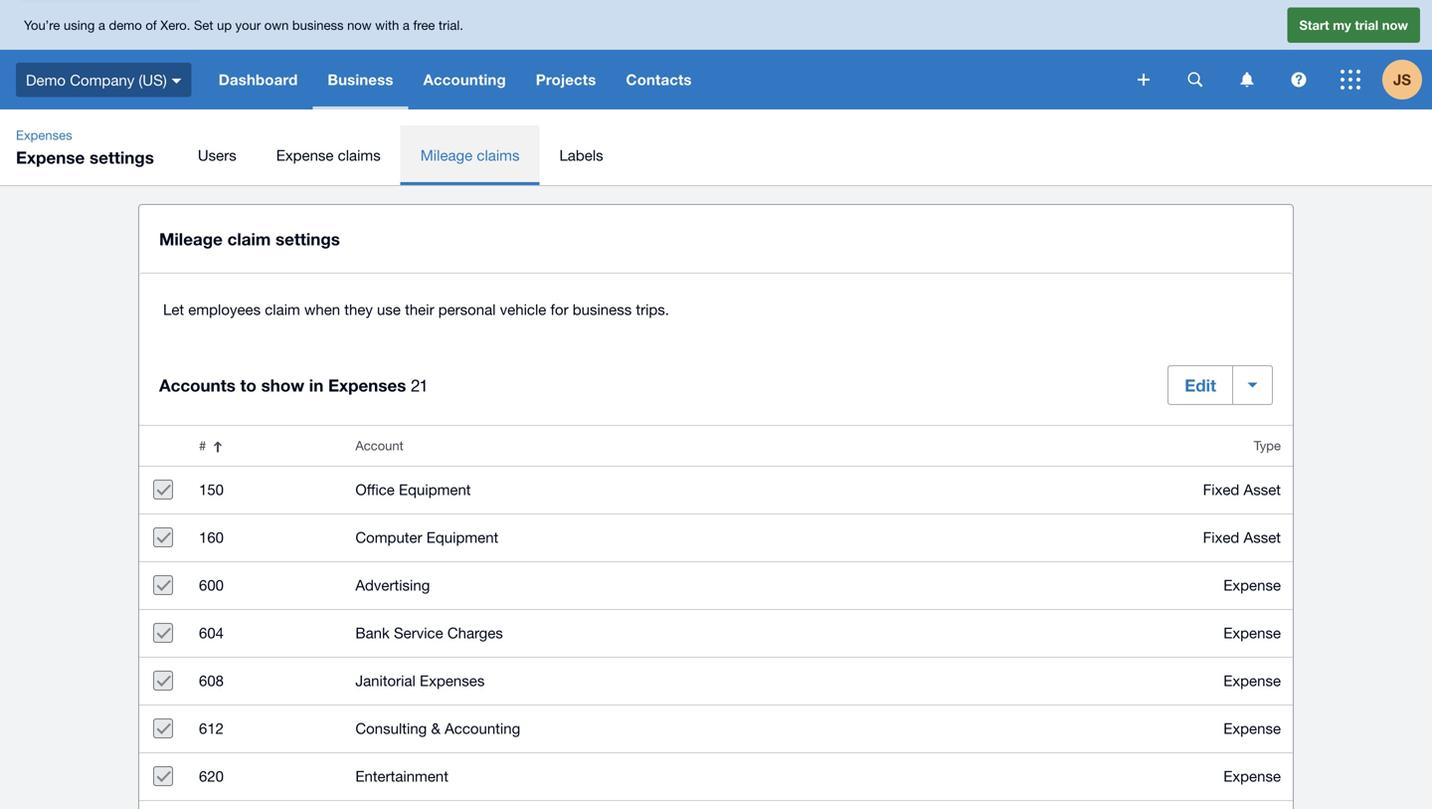 Task type: describe. For each thing, give the bounding box(es) containing it.
banner containing dashboard
[[0, 0, 1433, 109]]

edit button
[[1168, 365, 1234, 405]]

612
[[199, 719, 224, 737]]

let
[[163, 301, 184, 318]]

js button
[[1383, 50, 1433, 109]]

3 svg image from the left
[[1292, 72, 1307, 87]]

fixed for office equipment
[[1204, 481, 1240, 498]]

own
[[264, 17, 289, 33]]

company
[[70, 71, 135, 88]]

consulting & accounting
[[356, 719, 521, 737]]

js
[[1394, 71, 1412, 89]]

expenses inside expenses expense settings
[[16, 127, 72, 143]]

demo company (us)
[[26, 71, 167, 88]]

trial
[[1356, 17, 1379, 33]]

charges
[[448, 624, 503, 641]]

to
[[240, 375, 257, 395]]

using
[[64, 17, 95, 33]]

bank
[[356, 624, 390, 641]]

users button
[[178, 125, 256, 185]]

they
[[345, 301, 373, 318]]

expense for janitorial expenses
[[1224, 672, 1282, 689]]

(us)
[[139, 71, 167, 88]]

xero.
[[160, 17, 190, 33]]

settings for mileage claim settings
[[276, 229, 340, 249]]

2 a from the left
[[403, 17, 410, 33]]

fixed for computer equipment
[[1204, 528, 1240, 546]]

your
[[235, 17, 261, 33]]

labels button
[[540, 125, 624, 185]]

account
[[356, 438, 404, 453]]

janitorial expenses
[[356, 672, 485, 689]]

my
[[1334, 17, 1352, 33]]

dashboard
[[219, 71, 298, 89]]

21
[[411, 375, 427, 395]]

expense for entertainment
[[1224, 767, 1282, 785]]

up
[[217, 17, 232, 33]]

claims for expense claims
[[338, 146, 381, 164]]

mileage claim settings
[[159, 229, 340, 249]]

computer
[[356, 528, 422, 546]]

620
[[199, 767, 224, 785]]

when
[[304, 301, 340, 318]]

expense for advertising
[[1224, 576, 1282, 594]]

expense claims
[[276, 146, 381, 164]]

asset for office equipment
[[1244, 481, 1282, 498]]

expense claims button
[[256, 125, 401, 185]]

projects button
[[521, 50, 611, 109]]

demo
[[109, 17, 142, 33]]

business for trips.
[[573, 301, 632, 318]]

expenses link
[[8, 125, 80, 145]]

1 horizontal spatial svg image
[[1138, 74, 1150, 86]]

bank service charges
[[356, 624, 503, 641]]

business button
[[313, 50, 409, 109]]

you're using a demo of xero. set up your own business now with a free trial.
[[24, 17, 464, 33]]

advertising
[[356, 576, 430, 594]]

start my trial now
[[1300, 17, 1409, 33]]

fixed asset for computer equipment
[[1204, 528, 1282, 546]]

1 vertical spatial claim
[[265, 301, 300, 318]]

2 horizontal spatial svg image
[[1341, 70, 1361, 90]]

business
[[328, 71, 394, 89]]

in
[[309, 375, 324, 395]]

projects
[[536, 71, 596, 89]]

equipment for office equipment
[[399, 481, 471, 498]]

2 vertical spatial expenses
[[420, 672, 485, 689]]

vehicle
[[500, 301, 547, 318]]

608
[[199, 672, 224, 689]]

150
[[199, 481, 224, 498]]

dashboard link
[[204, 50, 313, 109]]

mileage for mileage claims
[[421, 146, 473, 164]]

accounting button
[[409, 50, 521, 109]]

expense inside button
[[276, 146, 334, 164]]

1 svg image from the left
[[1189, 72, 1204, 87]]

1 a from the left
[[98, 17, 105, 33]]

expense for consulting & accounting
[[1224, 719, 1282, 737]]

users
[[198, 146, 237, 164]]



Task type: vqa. For each thing, say whether or not it's contained in the screenshot.
fourth MORE ROW OPTIONS popup button from the bottom
no



Task type: locate. For each thing, give the bounding box(es) containing it.
1 fixed asset from the top
[[1204, 481, 1282, 498]]

trial.
[[439, 17, 464, 33]]

2 now from the left
[[1383, 17, 1409, 33]]

equipment up computer equipment
[[399, 481, 471, 498]]

0 horizontal spatial svg image
[[1189, 72, 1204, 87]]

0 vertical spatial asset
[[1244, 481, 1282, 498]]

business right for
[[573, 301, 632, 318]]

demo
[[26, 71, 66, 88]]

&
[[431, 719, 441, 737]]

demo company (us) button
[[0, 50, 204, 109]]

consulting
[[356, 719, 427, 737]]

2 asset from the top
[[1244, 528, 1282, 546]]

mileage claims option
[[401, 125, 540, 185]]

expenses expense settings
[[16, 127, 154, 167]]

business inside banner
[[292, 17, 344, 33]]

service
[[394, 624, 443, 641]]

accounting
[[424, 71, 506, 89], [445, 719, 521, 737]]

contacts button
[[611, 50, 707, 109]]

a
[[98, 17, 105, 33], [403, 17, 410, 33]]

claim up employees
[[227, 229, 271, 249]]

mileage for mileage claim settings
[[159, 229, 223, 249]]

accounts
[[159, 375, 236, 395]]

equipment for computer equipment
[[427, 528, 499, 546]]

contacts
[[626, 71, 692, 89]]

their
[[405, 301, 434, 318]]

business right own
[[292, 17, 344, 33]]

employees
[[188, 301, 261, 318]]

#
[[199, 438, 206, 453]]

use
[[377, 301, 401, 318]]

1 claims from the left
[[338, 146, 381, 164]]

1 vertical spatial settings
[[276, 229, 340, 249]]

accounting right &
[[445, 719, 521, 737]]

accounting down trial.
[[424, 71, 506, 89]]

1 vertical spatial accounting
[[445, 719, 521, 737]]

svg image
[[1341, 70, 1361, 90], [1138, 74, 1150, 86], [172, 78, 182, 83]]

accounting inside dropdown button
[[424, 71, 506, 89]]

set
[[194, 17, 213, 33]]

1 vertical spatial mileage
[[159, 229, 223, 249]]

1 horizontal spatial mileage
[[421, 146, 473, 164]]

with
[[375, 17, 399, 33]]

type
[[1255, 438, 1282, 453]]

2 svg image from the left
[[1241, 72, 1254, 87]]

claim
[[227, 229, 271, 249], [265, 301, 300, 318]]

equipment
[[399, 481, 471, 498], [427, 528, 499, 546]]

0 vertical spatial expenses
[[16, 127, 72, 143]]

mileage up let
[[159, 229, 223, 249]]

0 horizontal spatial settings
[[90, 147, 154, 167]]

trips.
[[636, 301, 670, 318]]

a left the free
[[403, 17, 410, 33]]

0 horizontal spatial a
[[98, 17, 105, 33]]

janitorial
[[356, 672, 416, 689]]

start
[[1300, 17, 1330, 33]]

1 vertical spatial equipment
[[427, 528, 499, 546]]

claims down business popup button on the left of page
[[338, 146, 381, 164]]

1 horizontal spatial svg image
[[1241, 72, 1254, 87]]

1 vertical spatial fixed
[[1204, 528, 1240, 546]]

2 fixed asset from the top
[[1204, 528, 1282, 546]]

1 vertical spatial asset
[[1244, 528, 1282, 546]]

0 horizontal spatial mileage
[[159, 229, 223, 249]]

1 now from the left
[[347, 17, 372, 33]]

asset
[[1244, 481, 1282, 498], [1244, 528, 1282, 546]]

now
[[347, 17, 372, 33], [1383, 17, 1409, 33]]

2 horizontal spatial expenses
[[420, 672, 485, 689]]

2 fixed from the top
[[1204, 528, 1240, 546]]

settings
[[90, 147, 154, 167], [276, 229, 340, 249]]

you're
[[24, 17, 60, 33]]

expenses up consulting & accounting
[[420, 672, 485, 689]]

mileage claims
[[421, 146, 520, 164]]

a right the using
[[98, 17, 105, 33]]

2 claims from the left
[[477, 146, 520, 164]]

1 vertical spatial expenses
[[328, 375, 406, 395]]

fixed asset
[[1204, 481, 1282, 498], [1204, 528, 1282, 546]]

of
[[146, 17, 157, 33]]

0 horizontal spatial business
[[292, 17, 344, 33]]

0 vertical spatial fixed
[[1204, 481, 1240, 498]]

mileage inside mileage claims button
[[421, 146, 473, 164]]

account button
[[344, 426, 967, 466]]

settings for expenses expense settings
[[90, 147, 154, 167]]

let employees claim when they use their personal vehicle for business trips.
[[163, 301, 670, 318]]

personal
[[439, 301, 496, 318]]

asset for computer equipment
[[1244, 528, 1282, 546]]

# button
[[187, 426, 344, 466]]

equipment down office equipment
[[427, 528, 499, 546]]

fixed asset for office equipment
[[1204, 481, 1282, 498]]

claims
[[338, 146, 381, 164], [477, 146, 520, 164]]

0 horizontal spatial expenses
[[16, 127, 72, 143]]

claims for mileage claims
[[477, 146, 520, 164]]

labels
[[560, 146, 604, 164]]

0 vertical spatial business
[[292, 17, 344, 33]]

svg image inside demo company (us) "popup button"
[[172, 78, 182, 83]]

mileage down accounting dropdown button
[[421, 146, 473, 164]]

1 horizontal spatial a
[[403, 17, 410, 33]]

expense inside expenses expense settings
[[16, 147, 85, 167]]

free
[[413, 17, 435, 33]]

svg image
[[1189, 72, 1204, 87], [1241, 72, 1254, 87], [1292, 72, 1307, 87]]

entertainment
[[356, 767, 449, 785]]

expenses right in
[[328, 375, 406, 395]]

business
[[292, 17, 344, 33], [573, 301, 632, 318]]

fixed
[[1204, 481, 1240, 498], [1204, 528, 1240, 546]]

0 vertical spatial mileage
[[421, 146, 473, 164]]

mileage claims button
[[401, 125, 540, 185]]

1 horizontal spatial claims
[[477, 146, 520, 164]]

0 vertical spatial claim
[[227, 229, 271, 249]]

2 horizontal spatial svg image
[[1292, 72, 1307, 87]]

expenses
[[16, 127, 72, 143], [328, 375, 406, 395], [420, 672, 485, 689]]

0 vertical spatial settings
[[90, 147, 154, 167]]

0 vertical spatial equipment
[[399, 481, 471, 498]]

expenses down demo
[[16, 127, 72, 143]]

1 asset from the top
[[1244, 481, 1282, 498]]

0 vertical spatial accounting
[[424, 71, 506, 89]]

0 horizontal spatial claims
[[338, 146, 381, 164]]

1 vertical spatial fixed asset
[[1204, 528, 1282, 546]]

office
[[356, 481, 395, 498]]

1 vertical spatial business
[[573, 301, 632, 318]]

0 horizontal spatial now
[[347, 17, 372, 33]]

mileage
[[421, 146, 473, 164], [159, 229, 223, 249]]

edit
[[1185, 375, 1217, 395]]

business for now
[[292, 17, 344, 33]]

claims inside option
[[477, 146, 520, 164]]

for
[[551, 301, 569, 318]]

1 horizontal spatial now
[[1383, 17, 1409, 33]]

1 horizontal spatial business
[[573, 301, 632, 318]]

expense for bank service charges
[[1224, 624, 1282, 641]]

160
[[199, 528, 224, 546]]

show
[[261, 375, 305, 395]]

1 fixed from the top
[[1204, 481, 1240, 498]]

1 horizontal spatial expenses
[[328, 375, 406, 395]]

office equipment
[[356, 481, 471, 498]]

settings up when
[[276, 229, 340, 249]]

0 vertical spatial fixed asset
[[1204, 481, 1282, 498]]

claims down accounting dropdown button
[[477, 146, 520, 164]]

banner
[[0, 0, 1433, 109]]

type button
[[967, 426, 1294, 466]]

accounts to show in expenses 21
[[159, 375, 427, 395]]

1 horizontal spatial settings
[[276, 229, 340, 249]]

0 horizontal spatial svg image
[[172, 78, 182, 83]]

604
[[199, 624, 224, 641]]

claim left when
[[265, 301, 300, 318]]

600
[[199, 576, 224, 594]]

computer equipment
[[356, 528, 499, 546]]

settings down company
[[90, 147, 154, 167]]

settings inside expenses expense settings
[[90, 147, 154, 167]]

now right 'trial'
[[1383, 17, 1409, 33]]

now left with
[[347, 17, 372, 33]]

expense
[[276, 146, 334, 164], [16, 147, 85, 167], [1224, 576, 1282, 594], [1224, 624, 1282, 641], [1224, 672, 1282, 689], [1224, 719, 1282, 737], [1224, 767, 1282, 785]]



